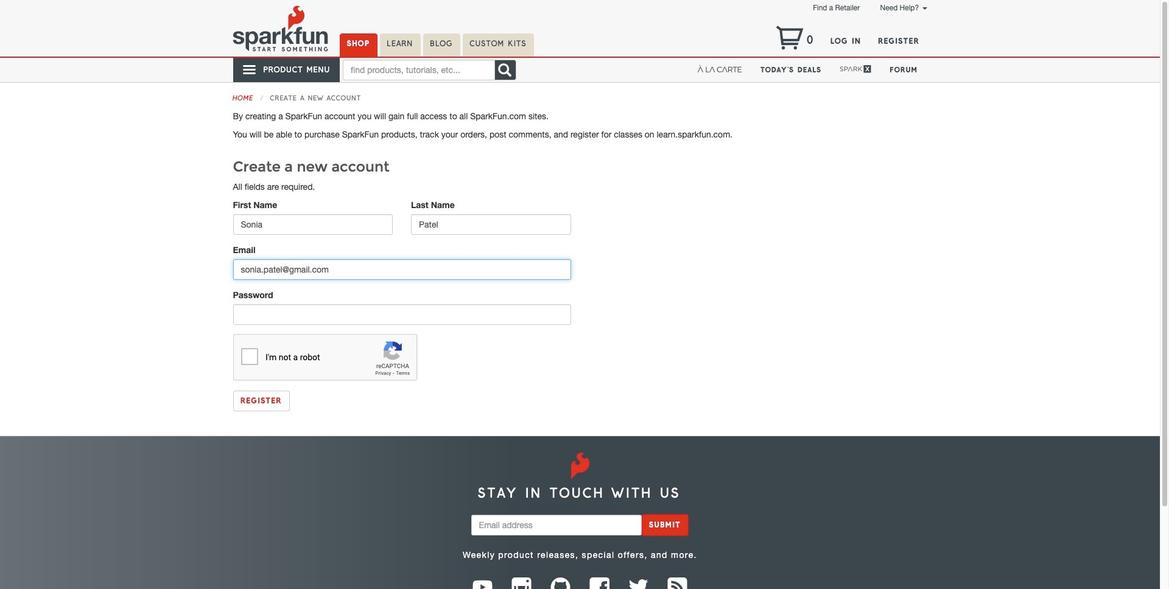 Task type: locate. For each thing, give the bounding box(es) containing it.
None submit
[[233, 391, 290, 412], [642, 514, 689, 536], [233, 391, 290, 412], [642, 514, 689, 536]]

Jane text field
[[233, 215, 393, 235]]

None password field
[[233, 305, 571, 326]]

form
[[224, 199, 580, 412]]

jane.doe@example.com email field
[[233, 260, 571, 280]]

hamburger image
[[242, 62, 258, 77]]



Task type: describe. For each thing, give the bounding box(es) containing it.
Email address email field
[[471, 515, 642, 536]]

Doe text field
[[411, 215, 571, 235]]

find products, tutorials, etc... text field
[[343, 60, 495, 80]]



Task type: vqa. For each thing, say whether or not it's contained in the screenshot.
hamburger icon
yes



